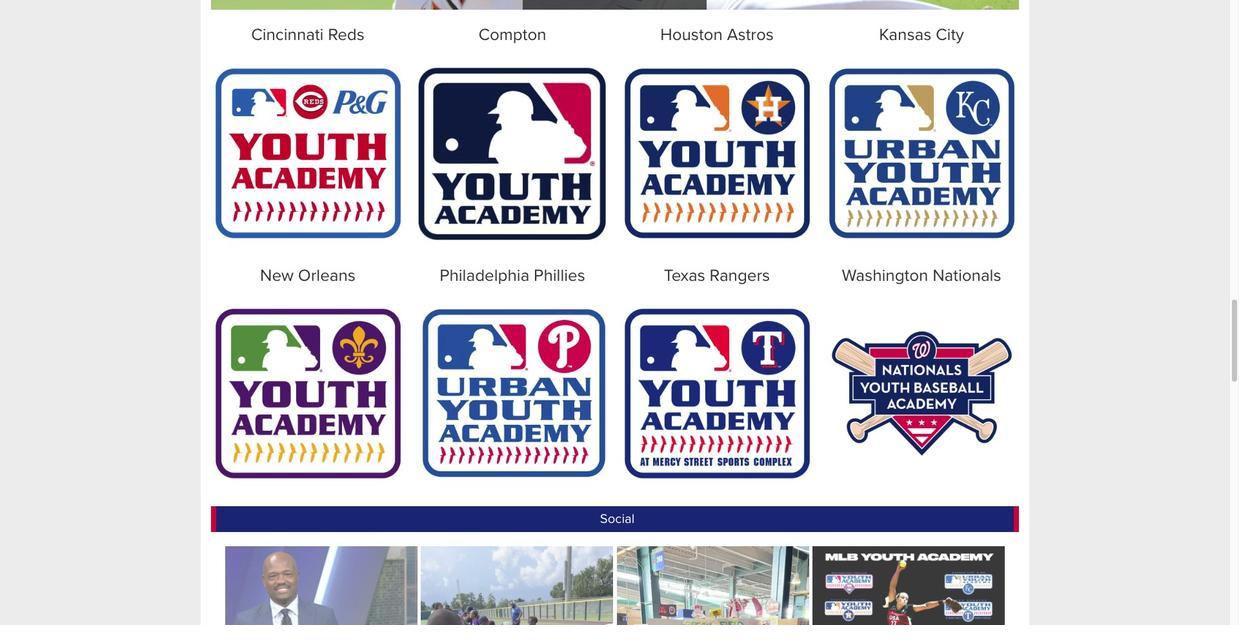 Task type: vqa. For each thing, say whether or not it's contained in the screenshot.
Philadelphia Phillies
yes



Task type: locate. For each thing, give the bounding box(es) containing it.
texas
[[664, 265, 706, 286]]

phillies
[[534, 265, 586, 286]]

city
[[936, 25, 965, 45]]

kansas city
[[880, 25, 965, 45]]

compton
[[479, 25, 547, 45]]

new
[[260, 265, 294, 286]]

houston astros
[[661, 25, 774, 45]]

washington nationals
[[842, 265, 1002, 286]]

new orleans
[[260, 265, 356, 286]]

philadelphia
[[440, 265, 530, 286]]

houston
[[661, 25, 723, 45]]

astros
[[727, 25, 774, 45]]

philadelphia phillies
[[440, 265, 586, 286]]

orleans
[[298, 265, 356, 286]]



Task type: describe. For each thing, give the bounding box(es) containing it.
social
[[600, 511, 635, 527]]

reds
[[328, 25, 365, 45]]

texas rangers
[[664, 265, 770, 286]]

washington
[[842, 265, 929, 286]]

cincinnati
[[251, 25, 324, 45]]

cincinnati reds
[[251, 25, 365, 45]]

kansas
[[880, 25, 932, 45]]

nationals
[[933, 265, 1002, 286]]

rangers
[[710, 265, 770, 286]]



